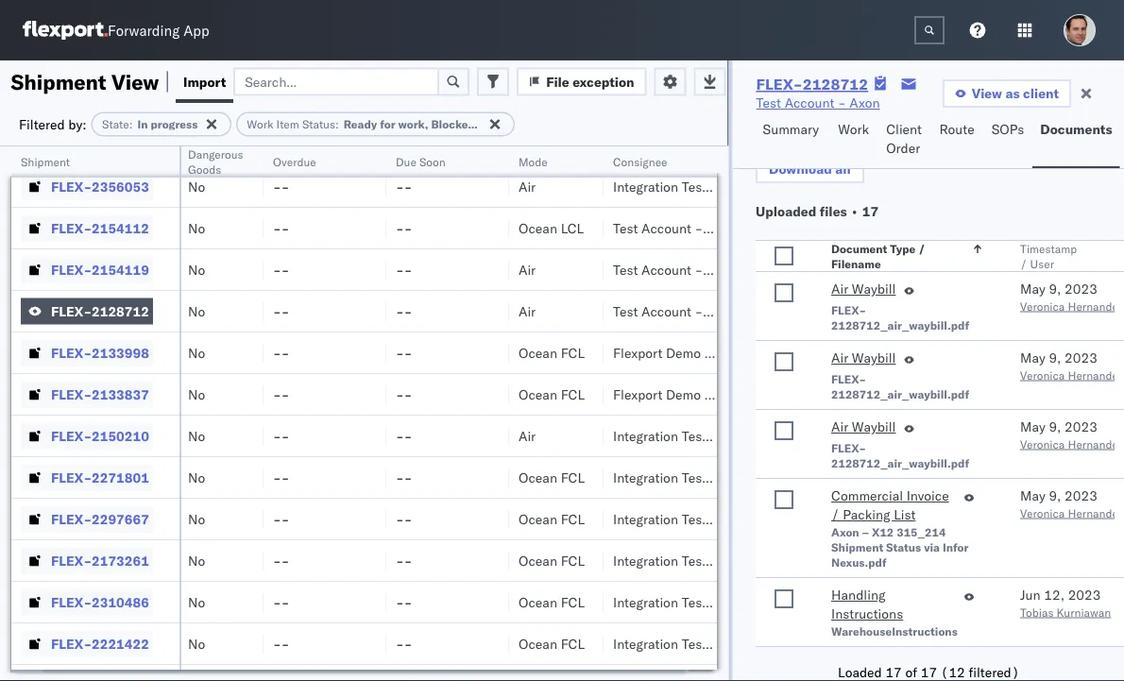 Task type: vqa. For each thing, say whether or not it's contained in the screenshot.


Task type: locate. For each thing, give the bounding box(es) containing it.
1 horizontal spatial flex-2128712
[[756, 75, 868, 94]]

2 vertical spatial /
[[831, 507, 839, 523]]

11 no from the top
[[188, 552, 205, 569]]

flex- inside 'flex-2133998' button
[[51, 344, 92, 361]]

1 integration from the top
[[613, 137, 678, 153]]

1 flexport demo shipper co. from the top
[[613, 344, 773, 361]]

view inside "button"
[[972, 85, 1002, 102]]

2 resize handle column header from the left
[[241, 146, 264, 681]]

1 vertical spatial flex- 2128712_air_waybill.pdf
[[831, 372, 969, 402]]

3 air waybill from the top
[[831, 419, 896, 436]]

flex- inside flex-2154112 button
[[51, 220, 92, 236]]

0 vertical spatial flexport demo shipper co.
[[613, 344, 773, 361]]

0 vertical spatial waybill
[[852, 281, 896, 298]]

veronica for second air waybill link from the bottom
[[1020, 368, 1065, 383]]

2128712
[[803, 75, 868, 94], [92, 303, 149, 319]]

flex-2356053 button
[[21, 173, 153, 200]]

ocean fcl
[[519, 344, 585, 361], [519, 386, 585, 402], [519, 469, 585, 486], [519, 511, 585, 527], [519, 552, 585, 569], [519, 594, 585, 610], [519, 635, 585, 652]]

air waybill for first air waybill link from the bottom of the page
[[831, 419, 896, 436]]

1 vertical spatial flexport demo shipper co.
[[613, 386, 773, 402]]

:
[[129, 117, 133, 131], [335, 117, 339, 131]]

2 vertical spatial integration
[[613, 428, 678, 444]]

1 demo from the top
[[666, 344, 701, 361]]

client order
[[886, 121, 922, 156]]

2128712_air_waybill.pdf for third air waybill link from the bottom of the page
[[831, 318, 969, 333]]

flex- for "flex-2150210" button at the left bottom
[[51, 428, 92, 444]]

type
[[890, 242, 915, 256]]

shipment inside button
[[21, 154, 70, 169]]

2 flexport from the top
[[613, 386, 663, 402]]

2 vertical spatial shipment
[[831, 540, 883, 555]]

1 horizontal spatial in
[[481, 117, 492, 131]]

0 vertical spatial shipper
[[705, 344, 751, 361]]

status right the item
[[302, 117, 335, 131]]

1 flex- 2128712_air_waybill.pdf from the top
[[831, 303, 969, 333]]

shipment up filtered by:
[[11, 68, 106, 94]]

hernandez for commercial invoice / packing list link
[[1068, 506, 1123, 521]]

flex- for flex-2221422 button
[[51, 635, 92, 652]]

1 2128712_air_waybill.pdf from the top
[[831, 318, 969, 333]]

fcl for flex-2310486
[[561, 594, 585, 610]]

3 ocean from the top
[[519, 344, 557, 361]]

6 resize handle column header from the left
[[704, 146, 727, 681]]

integration for flex-2388003
[[613, 137, 678, 153]]

2 horizontal spatial /
[[1020, 257, 1027, 271]]

as
[[1006, 85, 1020, 102]]

flexport for flex-2133837
[[613, 386, 663, 402]]

may
[[1020, 281, 1045, 298], [1020, 350, 1045, 367], [1020, 419, 1045, 436], [1020, 488, 1045, 505]]

1 horizontal spatial work
[[838, 121, 869, 137]]

1 horizontal spatial view
[[972, 85, 1002, 102]]

handling instructions link
[[831, 586, 956, 624]]

0 horizontal spatial 2128712
[[92, 303, 149, 319]]

7 ocean from the top
[[519, 552, 557, 569]]

flex-2128712 down flex-2154119
[[51, 303, 149, 319]]

shipment view
[[11, 68, 159, 94]]

3 2128712_air_waybill.pdf from the top
[[831, 456, 969, 471]]

work inside button
[[838, 121, 869, 137]]

no for flex-2173261
[[188, 552, 205, 569]]

flex- inside flex-2128712 button
[[51, 303, 92, 319]]

kurniawan
[[1056, 606, 1111, 620]]

1 vertical spatial integration
[[613, 178, 678, 195]]

1 vertical spatial demo
[[666, 386, 701, 402]]

1 ocean fcl from the top
[[519, 344, 585, 361]]

shipper
[[705, 344, 751, 361], [705, 386, 751, 402]]

ocean lcl for test
[[519, 220, 584, 236]]

13 no from the top
[[188, 635, 205, 652]]

may 9, 2023 veronica hernandez for third air waybill link from the bottom of the page
[[1020, 281, 1123, 314]]

1 horizontal spatial status
[[886, 540, 921, 555]]

flex- inside flex-2271801 button
[[51, 469, 92, 486]]

dangerous goods
[[188, 147, 243, 176]]

2 flex- 2128712_air_waybill.pdf from the top
[[831, 372, 969, 402]]

ag
[[798, 137, 816, 153], [798, 178, 816, 195], [798, 428, 816, 444]]

1 ag from the top
[[798, 137, 816, 153]]

fcl
[[561, 344, 585, 361], [561, 386, 585, 402], [561, 469, 585, 486], [561, 511, 585, 527], [561, 552, 585, 569], [561, 594, 585, 610], [561, 635, 585, 652]]

import
[[183, 73, 226, 90]]

2023
[[1064, 281, 1097, 298], [1064, 350, 1097, 367], [1064, 419, 1097, 436], [1064, 488, 1097, 505], [1068, 587, 1101, 604]]

2 vertical spatial air waybill link
[[831, 418, 896, 441]]

0 vertical spatial status
[[302, 117, 335, 131]]

4 fcl from the top
[[561, 511, 585, 527]]

0 vertical spatial on
[[775, 137, 795, 153]]

hernandez
[[1068, 300, 1123, 314], [1068, 368, 1123, 383], [1068, 437, 1123, 452], [1068, 506, 1123, 521]]

2 ocean lcl from the top
[[519, 220, 584, 236]]

/
[[918, 242, 925, 256], [1020, 257, 1027, 271], [831, 507, 839, 523]]

integration for flex-2356053
[[613, 178, 678, 195]]

ocean for 2388003
[[519, 137, 557, 153]]

3 fcl from the top
[[561, 469, 585, 486]]

4 veronica from the top
[[1020, 506, 1065, 521]]

1 vertical spatial flex-2128712
[[51, 303, 149, 319]]

4 no from the top
[[188, 261, 205, 278]]

ocean fcl for 2310486
[[519, 594, 585, 610]]

/ for document type / filename
[[918, 242, 925, 256]]

2388003
[[92, 137, 149, 153]]

flex-2133998
[[51, 344, 149, 361]]

ocean fcl for 2297667
[[519, 511, 585, 527]]

ocean for 2310486
[[519, 594, 557, 610]]

ocean
[[519, 137, 557, 153], [519, 220, 557, 236], [519, 344, 557, 361], [519, 386, 557, 402], [519, 469, 557, 486], [519, 511, 557, 527], [519, 552, 557, 569], [519, 594, 557, 610], [519, 635, 557, 652]]

resize handle column header
[[157, 146, 180, 681], [241, 146, 264, 681], [364, 146, 386, 681], [487, 146, 509, 681], [581, 146, 604, 681], [704, 146, 727, 681]]

no for flex-2150210
[[188, 428, 205, 444]]

0 vertical spatial integration
[[613, 137, 678, 153]]

1 lcl from the top
[[561, 137, 584, 153]]

/ left the user
[[1020, 257, 1027, 271]]

resize handle column header for shipment
[[157, 146, 180, 681]]

7 fcl from the top
[[561, 635, 585, 652]]

blocked,
[[431, 117, 479, 131]]

progress up dangerous
[[151, 117, 198, 131]]

2 vertical spatial flex- 2128712_air_waybill.pdf
[[831, 441, 969, 471]]

test account - axon
[[756, 94, 880, 111], [613, 220, 737, 236], [613, 261, 737, 278], [613, 303, 737, 319]]

mode
[[519, 154, 548, 169]]

import button
[[176, 60, 234, 103]]

1 vertical spatial /
[[1020, 257, 1027, 271]]

order
[[886, 140, 920, 156]]

summary
[[763, 121, 819, 137]]

None checkbox
[[774, 247, 793, 266], [774, 284, 793, 303], [774, 491, 793, 510], [774, 247, 793, 266], [774, 284, 793, 303], [774, 491, 793, 510]]

filtered
[[19, 116, 65, 132]]

9 ocean from the top
[[519, 635, 557, 652]]

1 on from the top
[[775, 137, 795, 153]]

0 horizontal spatial in
[[137, 117, 148, 131]]

4 hernandez from the top
[[1068, 506, 1123, 521]]

1 veronica from the top
[[1020, 300, 1065, 314]]

/ inside document type / filename
[[918, 242, 925, 256]]

6 ocean from the top
[[519, 511, 557, 527]]

dangerous
[[188, 147, 243, 161]]

7 ocean fcl from the top
[[519, 635, 585, 652]]

fcl for flex-2173261
[[561, 552, 585, 569]]

flex- for the flex-2356053 button
[[51, 178, 92, 195]]

0 vertical spatial /
[[918, 242, 925, 256]]

10 no from the top
[[188, 511, 205, 527]]

no for flex-2297667
[[188, 511, 205, 527]]

1 horizontal spatial /
[[918, 242, 925, 256]]

flex- inside flex-2297667 "button"
[[51, 511, 92, 527]]

2 ocean fcl from the top
[[519, 386, 585, 402]]

1 progress from the left
[[151, 117, 198, 131]]

2128712_air_waybill.pdf for first air waybill link from the bottom of the page
[[831, 456, 969, 471]]

2 vertical spatial integration test account - on ag
[[613, 428, 816, 444]]

5 fcl from the top
[[561, 552, 585, 569]]

flex- for flex-2173261 'button'
[[51, 552, 92, 569]]

1 may 9, 2023 veronica hernandez from the top
[[1020, 281, 1123, 314]]

1 vertical spatial 2128712_air_waybill.pdf
[[831, 387, 969, 402]]

shipper for flex-2133998
[[705, 344, 751, 361]]

status down 315_214
[[886, 540, 921, 555]]

document
[[831, 242, 887, 256]]

4 ocean from the top
[[519, 386, 557, 402]]

1 vertical spatial shipment
[[21, 154, 70, 169]]

ready
[[344, 117, 377, 131]]

0 horizontal spatial progress
[[151, 117, 198, 131]]

3 may 9, 2023 veronica hernandez from the top
[[1020, 419, 1123, 452]]

veronica for first air waybill link from the bottom of the page
[[1020, 437, 1065, 452]]

hernandez for first air waybill link from the bottom of the page
[[1068, 437, 1123, 452]]

3 ocean fcl from the top
[[519, 469, 585, 486]]

flex-2128712 up summary
[[756, 75, 868, 94]]

view up the state : in progress
[[111, 68, 159, 94]]

shipment down filtered
[[21, 154, 70, 169]]

4 ocean fcl from the top
[[519, 511, 585, 527]]

due soon
[[396, 154, 446, 169]]

6 ocean fcl from the top
[[519, 594, 585, 610]]

0 horizontal spatial view
[[111, 68, 159, 94]]

1 vertical spatial flexport
[[613, 386, 663, 402]]

2 vertical spatial air waybill
[[831, 419, 896, 436]]

test account - axon for flex-2154119
[[613, 261, 737, 278]]

demo
[[666, 344, 701, 361], [666, 386, 701, 402]]

document type / filename
[[831, 242, 925, 271]]

/ for commercial invoice / packing list
[[831, 507, 839, 523]]

5 ocean from the top
[[519, 469, 557, 486]]

0 horizontal spatial status
[[302, 117, 335, 131]]

0 vertical spatial flexport
[[613, 344, 663, 361]]

tobias
[[1020, 606, 1053, 620]]

1 horizontal spatial progress
[[495, 117, 542, 131]]

goods
[[188, 162, 221, 176]]

status
[[302, 117, 335, 131], [886, 540, 921, 555]]

via
[[924, 540, 940, 555]]

1 vertical spatial 2128712
[[92, 303, 149, 319]]

1 : from the left
[[129, 117, 133, 131]]

1 flexport from the top
[[613, 344, 663, 361]]

5 resize handle column header from the left
[[581, 146, 604, 681]]

1 no from the top
[[188, 137, 205, 153]]

2 fcl from the top
[[561, 386, 585, 402]]

2 demo from the top
[[666, 386, 701, 402]]

0 horizontal spatial flex-2128712
[[51, 303, 149, 319]]

no for flex-2128712
[[188, 303, 205, 319]]

co. for flex-2133837
[[755, 386, 773, 402]]

0 vertical spatial shipment
[[11, 68, 106, 94]]

1 integration test account - on ag from the top
[[613, 137, 816, 153]]

2 no from the top
[[188, 178, 205, 195]]

forwarding
[[108, 21, 180, 39]]

on for 2388003
[[775, 137, 795, 153]]

flex- inside "flex-2150210" button
[[51, 428, 92, 444]]

flexport demo shipper co.
[[613, 344, 773, 361], [613, 386, 773, 402]]

ocean for 2271801
[[519, 469, 557, 486]]

0 horizontal spatial work
[[247, 117, 274, 131]]

flexport. image
[[23, 21, 108, 40]]

0 vertical spatial co.
[[755, 344, 773, 361]]

1 resize handle column header from the left
[[157, 146, 180, 681]]

lcl down the mode button
[[561, 220, 584, 236]]

flex- inside flex-2154119 'button'
[[51, 261, 92, 278]]

in right state
[[137, 117, 148, 131]]

0 horizontal spatial /
[[831, 507, 839, 523]]

: left ready
[[335, 117, 339, 131]]

fcl for flex-2221422
[[561, 635, 585, 652]]

co. for flex-2133998
[[755, 344, 773, 361]]

0 vertical spatial ocean lcl
[[519, 137, 584, 153]]

3 ag from the top
[[798, 428, 816, 444]]

1 fcl from the top
[[561, 344, 585, 361]]

2128712 up work button
[[803, 75, 868, 94]]

7 no from the top
[[188, 386, 205, 402]]

1 may from the top
[[1020, 281, 1045, 298]]

0 vertical spatial demo
[[666, 344, 701, 361]]

test
[[756, 94, 781, 111], [682, 137, 707, 153], [682, 178, 707, 195], [613, 220, 638, 236], [613, 261, 638, 278], [613, 303, 638, 319], [682, 428, 707, 444]]

2 co. from the top
[[755, 386, 773, 402]]

2 shipper from the top
[[705, 386, 751, 402]]

None checkbox
[[774, 353, 793, 372], [774, 422, 793, 441], [774, 590, 793, 609], [774, 353, 793, 372], [774, 422, 793, 441], [774, 590, 793, 609]]

4 may 9, 2023 veronica hernandez from the top
[[1020, 488, 1123, 521]]

1 shipper from the top
[[705, 344, 751, 361]]

2 hernandez from the top
[[1068, 368, 1123, 383]]

flex-
[[756, 75, 803, 94], [51, 137, 92, 153], [51, 178, 92, 195], [51, 220, 92, 236], [51, 261, 92, 278], [51, 303, 92, 319], [831, 303, 866, 317], [51, 344, 92, 361], [831, 372, 866, 386], [51, 386, 92, 402], [51, 428, 92, 444], [831, 441, 866, 455], [51, 469, 92, 486], [51, 511, 92, 527], [51, 552, 92, 569], [51, 594, 92, 610], [51, 635, 92, 652]]

2 vertical spatial waybill
[[852, 419, 896, 436]]

4 9, from the top
[[1049, 488, 1061, 505]]

1 waybill from the top
[[852, 281, 896, 298]]

/ inside commercial invoice / packing list
[[831, 507, 839, 523]]

0 vertical spatial 2128712_air_waybill.pdf
[[831, 318, 969, 333]]

waybill
[[852, 281, 896, 298], [852, 350, 896, 367], [852, 419, 896, 436]]

ocean lcl up the mode
[[519, 137, 584, 153]]

9 no from the top
[[188, 469, 205, 486]]

flex-2154112 button
[[21, 215, 153, 241]]

1 hernandez from the top
[[1068, 300, 1123, 314]]

flex- inside flex-2173261 'button'
[[51, 552, 92, 569]]

timestamp / user
[[1020, 242, 1077, 271]]

1 ocean lcl from the top
[[519, 137, 584, 153]]

file exception
[[546, 73, 635, 90]]

1 horizontal spatial :
[[335, 117, 339, 131]]

3 flex- 2128712_air_waybill.pdf from the top
[[831, 441, 969, 471]]

2 integration from the top
[[613, 178, 678, 195]]

1 co. from the top
[[755, 344, 773, 361]]

invoice
[[906, 488, 949, 505]]

fcl for flex-2133998
[[561, 344, 585, 361]]

flex- for flex-2154112 button
[[51, 220, 92, 236]]

1 vertical spatial integration test account - on ag
[[613, 178, 816, 195]]

ocean lcl down the mode button
[[519, 220, 584, 236]]

flex-2310486 button
[[21, 589, 153, 616]]

1 air waybill from the top
[[831, 281, 896, 298]]

flex- for flex-2154119 'button'
[[51, 261, 92, 278]]

work up the all on the right
[[838, 121, 869, 137]]

progress up the mode
[[495, 117, 542, 131]]

flexport demo shipper co. for flex-2133837
[[613, 386, 773, 402]]

12 no from the top
[[188, 594, 205, 610]]

0 vertical spatial ag
[[798, 137, 816, 153]]

on for 2150210
[[775, 428, 795, 444]]

flex- for flex-2128712 button
[[51, 303, 92, 319]]

2128712 inside flex-2128712 button
[[92, 303, 149, 319]]

0 vertical spatial air waybill link
[[831, 280, 896, 303]]

/ left packing
[[831, 507, 839, 523]]

: up 2388003
[[129, 117, 133, 131]]

air waybill link
[[831, 280, 896, 303], [831, 349, 896, 372], [831, 418, 896, 441]]

uploaded files ∙ 17
[[755, 204, 878, 220]]

test account - axon for flex-2128712
[[613, 303, 737, 319]]

flex-2128712
[[756, 75, 868, 94], [51, 303, 149, 319]]

2128712_air_waybill.pdf
[[831, 318, 969, 333], [831, 387, 969, 402], [831, 456, 969, 471]]

1 vertical spatial on
[[775, 178, 795, 195]]

2 may 9, 2023 veronica hernandez from the top
[[1020, 350, 1123, 383]]

2 integration test account - on ag from the top
[[613, 178, 816, 195]]

shipment up nexus.pdf
[[831, 540, 883, 555]]

flex- inside flex-2310486 button
[[51, 594, 92, 610]]

demo for 2133998
[[666, 344, 701, 361]]

2 air waybill from the top
[[831, 350, 896, 367]]

timestamp / user button
[[1016, 238, 1096, 272]]

None text field
[[915, 16, 945, 44]]

test inside test account - axon link
[[756, 94, 781, 111]]

ocean fcl for 2133837
[[519, 386, 585, 402]]

work left the item
[[247, 117, 274, 131]]

2 veronica from the top
[[1020, 368, 1065, 383]]

fcl for flex-2297667
[[561, 511, 585, 527]]

flex- 2128712_air_waybill.pdf
[[831, 303, 969, 333], [831, 372, 969, 402], [831, 441, 969, 471]]

2 ocean from the top
[[519, 220, 557, 236]]

5 ocean fcl from the top
[[519, 552, 585, 569]]

3 waybill from the top
[[852, 419, 896, 436]]

on
[[775, 137, 795, 153], [775, 178, 795, 195], [775, 428, 795, 444]]

due
[[396, 154, 417, 169]]

1 vertical spatial ag
[[798, 178, 816, 195]]

0 vertical spatial 2128712
[[803, 75, 868, 94]]

commercial invoice / packing list link
[[831, 487, 956, 525]]

3 integration from the top
[[613, 428, 678, 444]]

8 no from the top
[[188, 428, 205, 444]]

view left as
[[972, 85, 1002, 102]]

2 on from the top
[[775, 178, 795, 195]]

integration test account - on ag for flex-2150210
[[613, 428, 816, 444]]

5 no from the top
[[188, 303, 205, 319]]

handling
[[831, 587, 885, 604]]

1 vertical spatial shipper
[[705, 386, 751, 402]]

0 horizontal spatial :
[[129, 117, 133, 131]]

progress
[[151, 117, 198, 131], [495, 117, 542, 131]]

1 vertical spatial waybill
[[852, 350, 896, 367]]

flex-2356053
[[51, 178, 149, 195]]

1 horizontal spatial 2128712
[[803, 75, 868, 94]]

flex- for "flex-2133837" 'button'
[[51, 386, 92, 402]]

2 vertical spatial on
[[775, 428, 795, 444]]

0 vertical spatial flex- 2128712_air_waybill.pdf
[[831, 303, 969, 333]]

flex- inside "flex-2133837" 'button'
[[51, 386, 92, 402]]

1 vertical spatial ocean lcl
[[519, 220, 584, 236]]

0 vertical spatial air waybill
[[831, 281, 896, 298]]

2 vertical spatial 2128712_air_waybill.pdf
[[831, 456, 969, 471]]

flex-2128712 button
[[21, 298, 153, 325]]

0 vertical spatial integration test account - on ag
[[613, 137, 816, 153]]

flexport demo shipper co. for flex-2133998
[[613, 344, 773, 361]]

2 ag from the top
[[798, 178, 816, 195]]

1 vertical spatial air waybill link
[[831, 349, 896, 372]]

2128712 down 2154119
[[92, 303, 149, 319]]

fcl for flex-2271801
[[561, 469, 585, 486]]

2 in from the left
[[481, 117, 492, 131]]

4 resize handle column header from the left
[[487, 146, 509, 681]]

resize handle column header for consignee
[[704, 146, 727, 681]]

1 vertical spatial co.
[[755, 386, 773, 402]]

0 vertical spatial lcl
[[561, 137, 584, 153]]

flex-2150210
[[51, 428, 149, 444]]

forwarding app link
[[23, 21, 209, 40]]

1 vertical spatial lcl
[[561, 220, 584, 236]]

2154112
[[92, 220, 149, 236]]

315_214
[[896, 525, 946, 539]]

6 no from the top
[[188, 344, 205, 361]]

dangerous goods button
[[179, 143, 257, 177]]

flex-2128712 link
[[756, 75, 868, 94]]

1 vertical spatial air waybill
[[831, 350, 896, 367]]

view as client
[[972, 85, 1059, 102]]

ag for flex-2150210
[[798, 428, 816, 444]]

test account - axon for flex-2154112
[[613, 220, 737, 236]]

axon – x12 315_214 shipment status via infor nexus.pdf
[[831, 525, 968, 570]]

shipper for flex-2133837
[[705, 386, 751, 402]]

in right blocked,
[[481, 117, 492, 131]]

3 veronica from the top
[[1020, 437, 1065, 452]]

3 no from the top
[[188, 220, 205, 236]]

lcl down file
[[561, 137, 584, 153]]

flex- inside flex-2221422 button
[[51, 635, 92, 652]]

shipment for shipment
[[21, 154, 70, 169]]

2 flexport demo shipper co. from the top
[[613, 386, 773, 402]]

file exception button
[[517, 68, 647, 96], [517, 68, 647, 96]]

ocean fcl for 2271801
[[519, 469, 585, 486]]

1 vertical spatial status
[[886, 540, 921, 555]]

2 progress from the left
[[495, 117, 542, 131]]

2 2128712_air_waybill.pdf from the top
[[831, 387, 969, 402]]

no for flex-2133998
[[188, 344, 205, 361]]

2 vertical spatial ag
[[798, 428, 816, 444]]

2133998
[[92, 344, 149, 361]]

flex- inside button
[[51, 178, 92, 195]]

flex- inside flex-2388003 button
[[51, 137, 92, 153]]

/ right the type in the right of the page
[[918, 242, 925, 256]]

2154119
[[92, 261, 149, 278]]



Task type: describe. For each thing, give the bounding box(es) containing it.
commercial
[[831, 488, 903, 505]]

2221422
[[92, 635, 149, 652]]

flex- 2128712_air_waybill.pdf for third air waybill link from the bottom of the page
[[831, 303, 969, 333]]

flex-2133998 button
[[21, 340, 153, 366]]

file
[[546, 73, 569, 90]]

2310486
[[92, 594, 149, 610]]

soon
[[419, 154, 446, 169]]

no for flex-2154119
[[188, 261, 205, 278]]

2356053
[[92, 178, 149, 195]]

flex-2173261
[[51, 552, 149, 569]]

flex- for flex-2310486 button
[[51, 594, 92, 610]]

route
[[940, 121, 975, 137]]

flex-2173261 button
[[21, 548, 153, 574]]

flex-2154119 button
[[21, 257, 153, 283]]

status inside the 'axon – x12 315_214 shipment status via infor nexus.pdf'
[[886, 540, 921, 555]]

no for flex-2356053
[[188, 178, 205, 195]]

demo for 2133837
[[666, 386, 701, 402]]

summary button
[[755, 112, 831, 168]]

no for flex-2310486
[[188, 594, 205, 610]]

ocean for 2154112
[[519, 220, 557, 236]]

work for work
[[838, 121, 869, 137]]

list
[[893, 507, 915, 523]]

overdue
[[273, 154, 316, 169]]

handling instructions
[[831, 587, 903, 623]]

no for flex-2154112
[[188, 220, 205, 236]]

Search... text field
[[234, 68, 440, 96]]

/ inside timestamp / user
[[1020, 257, 1027, 271]]

client
[[1023, 85, 1059, 102]]

ocean lcl for integration
[[519, 137, 584, 153]]

flex-2221422
[[51, 635, 149, 652]]

user
[[1030, 257, 1054, 271]]

filename
[[831, 257, 881, 271]]

documents button
[[1033, 112, 1120, 168]]

axon inside the 'axon – x12 315_214 shipment status via infor nexus.pdf'
[[831, 525, 859, 539]]

ag for flex-2388003
[[798, 137, 816, 153]]

2023 inside jun 12, 2023 tobias kurniawan
[[1068, 587, 1101, 604]]

ocean for 2297667
[[519, 511, 557, 527]]

veronica for commercial invoice / packing list link
[[1020, 506, 1065, 521]]

all
[[835, 161, 851, 178]]

forwarding app
[[108, 21, 209, 39]]

flex-2271801 button
[[21, 464, 153, 491]]

flex-2388003
[[51, 137, 149, 153]]

download all
[[769, 161, 851, 178]]

jun 12, 2023 tobias kurniawan
[[1020, 587, 1111, 620]]

flex- for flex-2297667 "button"
[[51, 511, 92, 527]]

flex- 2128712_air_waybill.pdf for first air waybill link from the bottom of the page
[[831, 441, 969, 471]]

3 may from the top
[[1020, 419, 1045, 436]]

2271801
[[92, 469, 149, 486]]

12,
[[1044, 587, 1064, 604]]

2 may from the top
[[1020, 350, 1045, 367]]

ocean fcl for 2173261
[[519, 552, 585, 569]]

veronica for third air waybill link from the bottom of the page
[[1020, 300, 1065, 314]]

x12
[[872, 525, 894, 539]]

hernandez for second air waybill link from the bottom
[[1068, 368, 1123, 383]]

may 9, 2023 veronica hernandez for second air waybill link from the bottom
[[1020, 350, 1123, 383]]

consignee button
[[604, 150, 708, 169]]

17
[[862, 204, 878, 220]]

2128712_air_waybill.pdf for second air waybill link from the bottom
[[831, 387, 969, 402]]

fcl for flex-2133837
[[561, 386, 585, 402]]

2133837
[[92, 386, 149, 402]]

work for work item status : ready for work, blocked, in progress
[[247, 117, 274, 131]]

axon for flex-2128712
[[707, 303, 737, 319]]

may 9, 2023 veronica hernandez for commercial invoice / packing list link
[[1020, 488, 1123, 521]]

packing
[[843, 507, 890, 523]]

no for flex-2271801
[[188, 469, 205, 486]]

flex- for flex-2388003 button
[[51, 137, 92, 153]]

4 may from the top
[[1020, 488, 1045, 505]]

files
[[819, 204, 847, 220]]

state : in progress
[[102, 117, 198, 131]]

2173261
[[92, 552, 149, 569]]

nexus.pdf
[[831, 556, 886, 570]]

commercial invoice / packing list
[[831, 488, 949, 523]]

2150210
[[92, 428, 149, 444]]

integration test account - on ag for flex-2356053
[[613, 178, 816, 195]]

2 9, from the top
[[1049, 350, 1061, 367]]

ocean fcl for 2133998
[[519, 344, 585, 361]]

ocean fcl for 2221422
[[519, 635, 585, 652]]

1 9, from the top
[[1049, 281, 1061, 298]]

ag for flex-2356053
[[798, 178, 816, 195]]

3 resize handle column header from the left
[[364, 146, 386, 681]]

ocean for 2221422
[[519, 635, 557, 652]]

axon for flex-2154112
[[707, 220, 737, 236]]

flex-2133837 button
[[21, 381, 153, 408]]

flex-2221422 button
[[21, 631, 153, 657]]

download all button
[[755, 155, 864, 184]]

resize handle column header for mode
[[581, 146, 604, 681]]

resize handle column header for dangerous goods
[[241, 146, 264, 681]]

3 9, from the top
[[1049, 419, 1061, 436]]

- inside test account - axon link
[[838, 94, 846, 111]]

no for flex-2221422
[[188, 635, 205, 652]]

work,
[[398, 117, 428, 131]]

download
[[769, 161, 832, 178]]

lcl for test
[[561, 220, 584, 236]]

work item status : ready for work, blocked, in progress
[[247, 117, 542, 131]]

mode button
[[509, 150, 585, 169]]

∙
[[850, 204, 859, 220]]

2 waybill from the top
[[852, 350, 896, 367]]

3 air waybill link from the top
[[831, 418, 896, 441]]

flex- for flex-2271801 button
[[51, 469, 92, 486]]

integration test account - on ag for flex-2388003
[[613, 137, 816, 153]]

no for flex-2133837
[[188, 386, 205, 402]]

1 in from the left
[[137, 117, 148, 131]]

on for 2356053
[[775, 178, 795, 195]]

air waybill for second air waybill link from the bottom
[[831, 350, 896, 367]]

shipment inside the 'axon – x12 315_214 shipment status via infor nexus.pdf'
[[831, 540, 883, 555]]

for
[[380, 117, 396, 131]]

instructions
[[831, 606, 903, 623]]

2297667
[[92, 511, 149, 527]]

state
[[102, 117, 129, 131]]

axon for flex-2154119
[[707, 261, 737, 278]]

hernandez for third air waybill link from the bottom of the page
[[1068, 300, 1123, 314]]

flexport for flex-2133998
[[613, 344, 663, 361]]

no for flex-2388003
[[188, 137, 205, 153]]

flex-2271801
[[51, 469, 149, 486]]

flex-2388003 button
[[21, 132, 153, 158]]

integration for flex-2150210
[[613, 428, 678, 444]]

sops
[[992, 121, 1024, 137]]

may 9, 2023 veronica hernandez for first air waybill link from the bottom of the page
[[1020, 419, 1123, 452]]

warehouseinstructions
[[831, 625, 957, 639]]

flex-2297667 button
[[21, 506, 153, 532]]

client
[[886, 121, 922, 137]]

infor
[[942, 540, 968, 555]]

flex- 2128712_air_waybill.pdf for second air waybill link from the bottom
[[831, 372, 969, 402]]

flex-2154119
[[51, 261, 149, 278]]

client order button
[[879, 112, 932, 168]]

–
[[862, 525, 869, 539]]

flex-2310486
[[51, 594, 149, 610]]

ocean for 2133998
[[519, 344, 557, 361]]

document type / filename button
[[827, 238, 982, 272]]

timestamp
[[1020, 242, 1077, 256]]

1 air waybill link from the top
[[831, 280, 896, 303]]

lcl for integration
[[561, 137, 584, 153]]

flex- for 'flex-2133998' button
[[51, 344, 92, 361]]

flex-2128712 inside button
[[51, 303, 149, 319]]

jun
[[1020, 587, 1040, 604]]

item
[[276, 117, 299, 131]]

work button
[[831, 112, 879, 168]]

test account - axon link
[[756, 94, 880, 112]]

view as client button
[[943, 79, 1071, 108]]

shipment for shipment view
[[11, 68, 106, 94]]

app
[[183, 21, 209, 39]]

filtered by:
[[19, 116, 87, 132]]

air waybill for third air waybill link from the bottom of the page
[[831, 281, 896, 298]]

2 air waybill link from the top
[[831, 349, 896, 372]]

ocean for 2173261
[[519, 552, 557, 569]]

sops button
[[984, 112, 1033, 168]]

0 vertical spatial flex-2128712
[[756, 75, 868, 94]]

ocean for 2133837
[[519, 386, 557, 402]]

2 : from the left
[[335, 117, 339, 131]]



